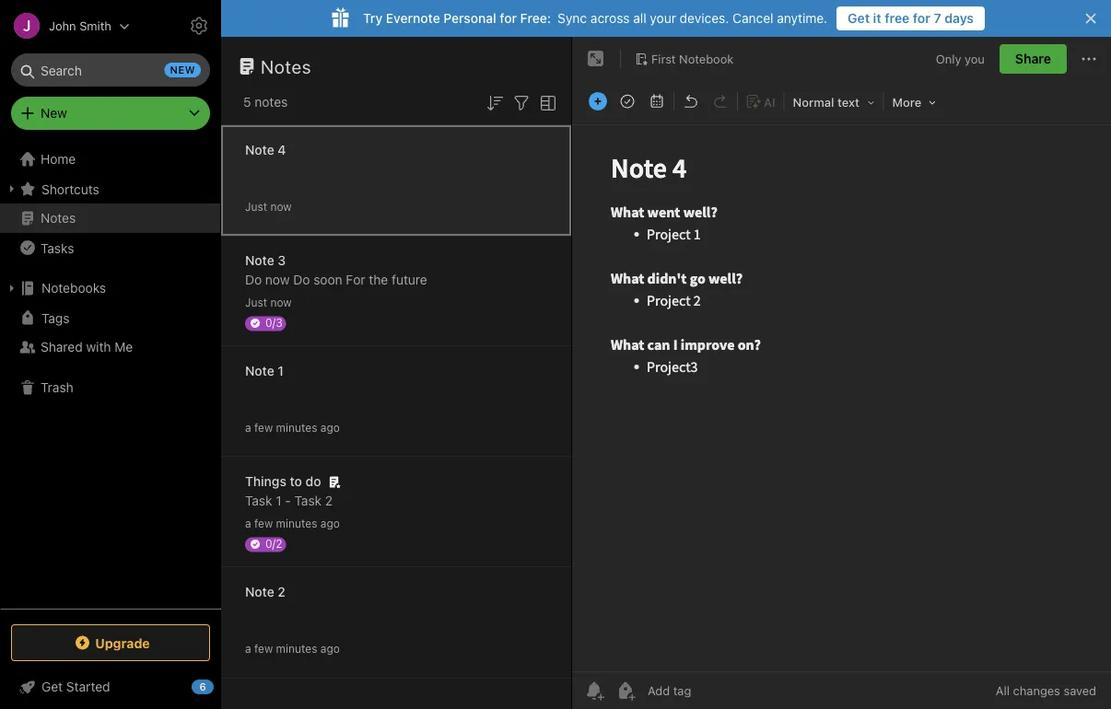 Task type: describe. For each thing, give the bounding box(es) containing it.
note for note 3
[[245, 253, 274, 268]]

first notebook
[[652, 52, 734, 66]]

only you
[[936, 52, 985, 66]]

expand notebooks image
[[5, 281, 19, 296]]

ago for note 2
[[321, 643, 340, 656]]

undo image
[[678, 88, 704, 114]]

1 do from the left
[[245, 272, 262, 288]]

More field
[[886, 88, 943, 115]]

more actions image
[[1079, 48, 1101, 70]]

get started
[[41, 680, 110, 695]]

home
[[41, 152, 76, 167]]

new button
[[11, 97, 210, 130]]

upgrade
[[95, 636, 150, 651]]

2 ago from the top
[[321, 518, 340, 531]]

a for note 2
[[245, 643, 251, 656]]

add filters image
[[511, 92, 533, 114]]

View options field
[[533, 90, 560, 114]]

few for 1
[[254, 422, 273, 435]]

tasks
[[41, 240, 74, 256]]

notebook
[[680, 52, 734, 66]]

4
[[278, 142, 286, 158]]

a few minutes ago for note 2
[[245, 643, 340, 656]]

to
[[290, 474, 302, 490]]

all changes saved
[[996, 684, 1097, 698]]

Sort options field
[[484, 90, 506, 114]]

a few minutes ago for note 1
[[245, 422, 340, 435]]

notes inside notes link
[[41, 211, 76, 226]]

shared with me
[[41, 340, 133, 355]]

home link
[[0, 145, 221, 174]]

all
[[634, 11, 647, 26]]

all
[[996, 684, 1010, 698]]

now for 4
[[270, 201, 292, 213]]

shared
[[41, 340, 83, 355]]

1 for task
[[276, 494, 282, 509]]

tags
[[41, 310, 70, 326]]

note for note 2
[[245, 585, 274, 600]]

note for note 4
[[245, 142, 274, 158]]

devices.
[[680, 11, 729, 26]]

Add filters field
[[511, 90, 533, 114]]

Add tag field
[[646, 684, 784, 699]]

0/2
[[265, 538, 283, 551]]

share button
[[1000, 44, 1068, 74]]

2 do from the left
[[293, 272, 310, 288]]

the
[[369, 272, 388, 288]]

note 4
[[245, 142, 286, 158]]

minutes for 1
[[276, 422, 318, 435]]

expand note image
[[585, 48, 608, 70]]

0 vertical spatial 2
[[325, 494, 333, 509]]

me
[[115, 340, 133, 355]]

it
[[874, 11, 882, 26]]

note window element
[[572, 37, 1112, 710]]

your
[[650, 11, 677, 26]]

upgrade button
[[11, 625, 210, 662]]

soon
[[314, 272, 343, 288]]

trash link
[[0, 373, 220, 403]]

few for 2
[[254, 643, 273, 656]]

5
[[243, 94, 251, 110]]

share
[[1016, 51, 1052, 66]]

tasks button
[[0, 233, 220, 263]]

note 2
[[245, 585, 286, 600]]

get it free for 7 days
[[848, 11, 974, 26]]

saved
[[1064, 684, 1097, 698]]

add a reminder image
[[584, 680, 606, 702]]

2 minutes from the top
[[276, 518, 318, 531]]

Note Editor text field
[[572, 125, 1112, 672]]

a for note 1
[[245, 422, 251, 435]]

across
[[591, 11, 630, 26]]

1 for note
[[278, 364, 284, 379]]

1 task from the left
[[245, 494, 272, 509]]

2 vertical spatial now
[[270, 296, 292, 309]]

smith
[[79, 19, 112, 33]]

2 a few minutes ago from the top
[[245, 518, 340, 531]]

trash
[[41, 380, 73, 395]]



Task type: locate. For each thing, give the bounding box(es) containing it.
1 vertical spatial 1
[[276, 494, 282, 509]]

0 vertical spatial just now
[[245, 201, 292, 213]]

just up 0/3
[[245, 296, 267, 309]]

cancel
[[733, 11, 774, 26]]

2 down 0/2
[[278, 585, 286, 600]]

a few minutes ago down note 2
[[245, 643, 340, 656]]

click to collapse image
[[214, 676, 228, 698]]

3
[[278, 253, 286, 268]]

evernote
[[386, 11, 440, 26]]

task
[[245, 494, 272, 509], [295, 494, 322, 509]]

note
[[245, 142, 274, 158], [245, 253, 274, 268], [245, 364, 274, 379], [245, 585, 274, 600]]

1 vertical spatial few
[[254, 518, 273, 531]]

1 vertical spatial a
[[245, 518, 251, 531]]

1 for from the left
[[500, 11, 517, 26]]

few
[[254, 422, 273, 435], [254, 518, 273, 531], [254, 643, 273, 656]]

do now do soon for the future
[[245, 272, 428, 288]]

do
[[306, 474, 321, 490]]

0 horizontal spatial do
[[245, 272, 262, 288]]

minutes down note 2
[[276, 643, 318, 656]]

note for note 1
[[245, 364, 274, 379]]

1 down 0/3
[[278, 364, 284, 379]]

task 1 - task 2
[[245, 494, 333, 509]]

changes
[[1014, 684, 1061, 698]]

try evernote personal for free: sync across all your devices. cancel anytime.
[[363, 11, 828, 26]]

get
[[848, 11, 870, 26], [41, 680, 63, 695]]

note down 0/3
[[245, 364, 274, 379]]

note 1
[[245, 364, 284, 379]]

2 vertical spatial ago
[[321, 643, 340, 656]]

anytime.
[[777, 11, 828, 26]]

get inside the help and learning task checklist field
[[41, 680, 63, 695]]

4 note from the top
[[245, 585, 274, 600]]

1 vertical spatial ago
[[321, 518, 340, 531]]

now up 3
[[270, 201, 292, 213]]

0 horizontal spatial get
[[41, 680, 63, 695]]

normal
[[793, 95, 835, 109]]

shortcuts button
[[0, 174, 220, 204]]

Insert field
[[584, 88, 612, 114]]

just now up note 3
[[245, 201, 292, 213]]

get left it
[[848, 11, 870, 26]]

john
[[49, 19, 76, 33]]

notebooks link
[[0, 274, 220, 303]]

minutes for 2
[[276, 643, 318, 656]]

tags button
[[0, 303, 220, 333]]

task image
[[615, 88, 641, 114]]

for inside button
[[913, 11, 931, 26]]

1 minutes from the top
[[276, 422, 318, 435]]

note 3
[[245, 253, 286, 268]]

0 vertical spatial minutes
[[276, 422, 318, 435]]

notes link
[[0, 204, 220, 233]]

1 vertical spatial just
[[245, 296, 267, 309]]

2 right -
[[325, 494, 333, 509]]

only
[[936, 52, 962, 66]]

new
[[41, 106, 67, 121]]

now for 3
[[265, 272, 290, 288]]

settings image
[[188, 15, 210, 37]]

1 just from the top
[[245, 201, 267, 213]]

now down 3
[[265, 272, 290, 288]]

note left '4'
[[245, 142, 274, 158]]

1 vertical spatial just now
[[245, 296, 292, 309]]

calendar event image
[[644, 88, 670, 114]]

just up note 3
[[245, 201, 267, 213]]

1
[[278, 364, 284, 379], [276, 494, 282, 509]]

-
[[285, 494, 291, 509]]

2 just now from the top
[[245, 296, 292, 309]]

3 a from the top
[[245, 643, 251, 656]]

text
[[838, 95, 860, 109]]

a few minutes ago
[[245, 422, 340, 435], [245, 518, 340, 531], [245, 643, 340, 656]]

a
[[245, 422, 251, 435], [245, 518, 251, 531], [245, 643, 251, 656]]

new
[[170, 64, 195, 76]]

6
[[199, 682, 206, 694]]

1 vertical spatial minutes
[[276, 518, 318, 531]]

a few minutes ago down task 1 - task 2
[[245, 518, 340, 531]]

0 vertical spatial a
[[245, 422, 251, 435]]

note left 3
[[245, 253, 274, 268]]

do down note 3
[[245, 272, 262, 288]]

1 horizontal spatial task
[[295, 494, 322, 509]]

0 horizontal spatial task
[[245, 494, 272, 509]]

few down note 2
[[254, 643, 273, 656]]

shared with me link
[[0, 333, 220, 362]]

0/3
[[265, 317, 283, 330]]

0 vertical spatial notes
[[261, 55, 312, 77]]

sync
[[558, 11, 587, 26]]

1 few from the top
[[254, 422, 273, 435]]

1 left -
[[276, 494, 282, 509]]

2
[[325, 494, 333, 509], [278, 585, 286, 600]]

new search field
[[24, 53, 201, 87]]

2 just from the top
[[245, 296, 267, 309]]

Heading level field
[[787, 88, 882, 115]]

3 ago from the top
[[321, 643, 340, 656]]

started
[[66, 680, 110, 695]]

ago for note 1
[[321, 422, 340, 435]]

for left 7
[[913, 11, 931, 26]]

now
[[270, 201, 292, 213], [265, 272, 290, 288], [270, 296, 292, 309]]

do left soon
[[293, 272, 310, 288]]

free:
[[521, 11, 551, 26]]

just
[[245, 201, 267, 213], [245, 296, 267, 309]]

for
[[500, 11, 517, 26], [913, 11, 931, 26]]

1 vertical spatial now
[[265, 272, 290, 288]]

for
[[346, 272, 366, 288]]

personal
[[444, 11, 497, 26]]

3 minutes from the top
[[276, 643, 318, 656]]

tree containing home
[[0, 145, 221, 608]]

tree
[[0, 145, 221, 608]]

Search text field
[[24, 53, 197, 87]]

1 vertical spatial get
[[41, 680, 63, 695]]

3 a few minutes ago from the top
[[245, 643, 340, 656]]

for left the free:
[[500, 11, 517, 26]]

get it free for 7 days button
[[837, 6, 985, 30]]

notes up tasks
[[41, 211, 76, 226]]

task down things
[[245, 494, 272, 509]]

john smith
[[49, 19, 112, 33]]

1 horizontal spatial notes
[[261, 55, 312, 77]]

notebooks
[[41, 281, 106, 296]]

0 horizontal spatial notes
[[41, 211, 76, 226]]

2 vertical spatial minutes
[[276, 643, 318, 656]]

1 horizontal spatial do
[[293, 272, 310, 288]]

just now up 0/3
[[245, 296, 292, 309]]

3 note from the top
[[245, 364, 274, 379]]

3 few from the top
[[254, 643, 273, 656]]

notes
[[261, 55, 312, 77], [41, 211, 76, 226]]

2 vertical spatial a
[[245, 643, 251, 656]]

normal text
[[793, 95, 860, 109]]

5 notes
[[243, 94, 288, 110]]

for for free:
[[500, 11, 517, 26]]

0 vertical spatial 1
[[278, 364, 284, 379]]

first
[[652, 52, 676, 66]]

now up 0/3
[[270, 296, 292, 309]]

0 vertical spatial just
[[245, 201, 267, 213]]

1 horizontal spatial for
[[913, 11, 931, 26]]

1 a few minutes ago from the top
[[245, 422, 340, 435]]

notes
[[255, 94, 288, 110]]

0 vertical spatial ago
[[321, 422, 340, 435]]

2 vertical spatial a few minutes ago
[[245, 643, 340, 656]]

get for get started
[[41, 680, 63, 695]]

0 vertical spatial a few minutes ago
[[245, 422, 340, 435]]

with
[[86, 340, 111, 355]]

1 vertical spatial a few minutes ago
[[245, 518, 340, 531]]

minutes down task 1 - task 2
[[276, 518, 318, 531]]

1 vertical spatial notes
[[41, 211, 76, 226]]

a down note 2
[[245, 643, 251, 656]]

1 note from the top
[[245, 142, 274, 158]]

1 ago from the top
[[321, 422, 340, 435]]

2 note from the top
[[245, 253, 274, 268]]

Help and Learning task checklist field
[[0, 673, 221, 702]]

More actions field
[[1079, 44, 1101, 74]]

few up things
[[254, 422, 273, 435]]

first notebook button
[[629, 46, 741, 72]]

1 just now from the top
[[245, 201, 292, 213]]

ago
[[321, 422, 340, 435], [321, 518, 340, 531], [321, 643, 340, 656]]

a down things
[[245, 518, 251, 531]]

days
[[945, 11, 974, 26]]

Account field
[[0, 7, 130, 44]]

1 horizontal spatial 2
[[325, 494, 333, 509]]

add tag image
[[615, 680, 637, 702]]

do
[[245, 272, 262, 288], [293, 272, 310, 288]]

1 horizontal spatial get
[[848, 11, 870, 26]]

for for 7
[[913, 11, 931, 26]]

notes up notes
[[261, 55, 312, 77]]

things to do
[[245, 474, 321, 490]]

task down do
[[295, 494, 322, 509]]

shortcuts
[[41, 181, 99, 197]]

free
[[885, 11, 910, 26]]

0 vertical spatial now
[[270, 201, 292, 213]]

minutes up to
[[276, 422, 318, 435]]

minutes
[[276, 422, 318, 435], [276, 518, 318, 531], [276, 643, 318, 656]]

a up things
[[245, 422, 251, 435]]

2 vertical spatial few
[[254, 643, 273, 656]]

things
[[245, 474, 287, 490]]

7
[[934, 11, 942, 26]]

get left started
[[41, 680, 63, 695]]

note down 0/2
[[245, 585, 274, 600]]

2 task from the left
[[295, 494, 322, 509]]

few up 0/2
[[254, 518, 273, 531]]

get for get it free for 7 days
[[848, 11, 870, 26]]

2 few from the top
[[254, 518, 273, 531]]

1 vertical spatial 2
[[278, 585, 286, 600]]

more
[[893, 95, 922, 109]]

0 horizontal spatial 2
[[278, 585, 286, 600]]

2 for from the left
[[913, 11, 931, 26]]

just now
[[245, 201, 292, 213], [245, 296, 292, 309]]

get inside button
[[848, 11, 870, 26]]

2 a from the top
[[245, 518, 251, 531]]

you
[[965, 52, 985, 66]]

1 a from the top
[[245, 422, 251, 435]]

a few minutes ago up to
[[245, 422, 340, 435]]

future
[[392, 272, 428, 288]]

try
[[363, 11, 383, 26]]

0 horizontal spatial for
[[500, 11, 517, 26]]

0 vertical spatial few
[[254, 422, 273, 435]]

0 vertical spatial get
[[848, 11, 870, 26]]



Task type: vqa. For each thing, say whether or not it's contained in the screenshot.
Main element
no



